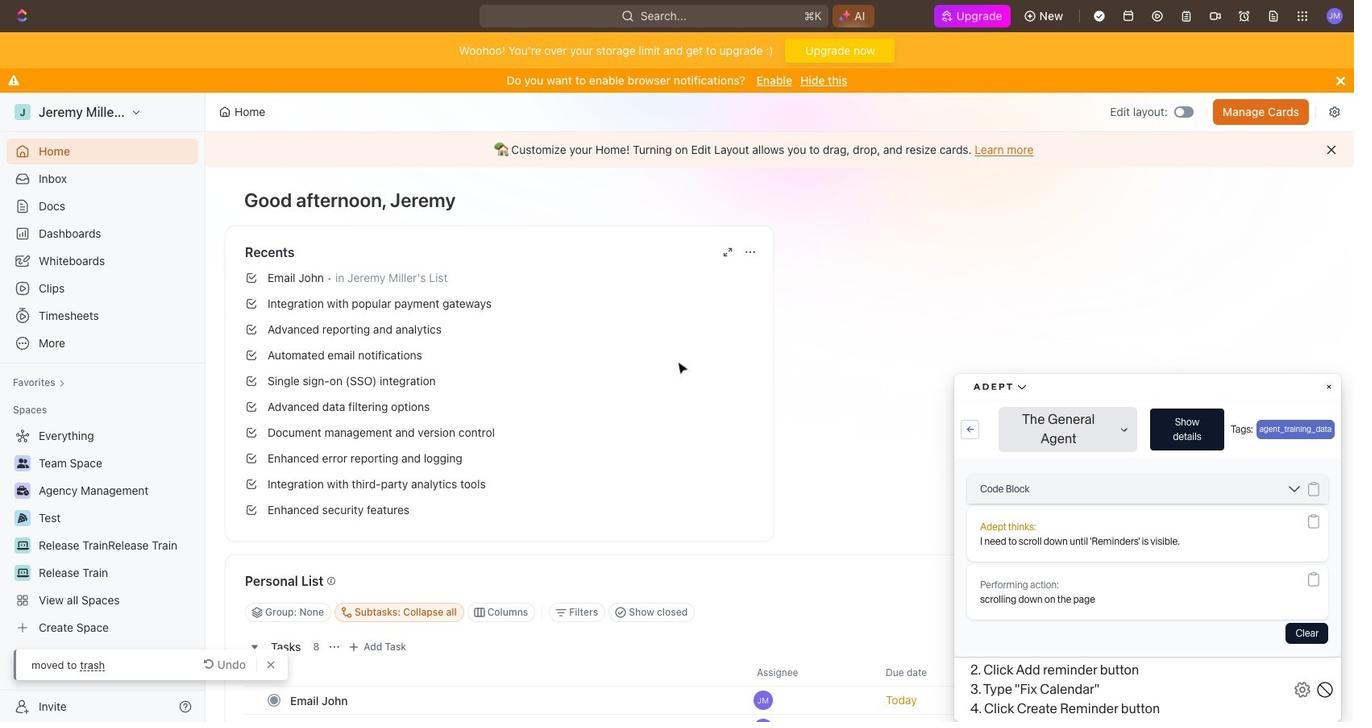 Task type: locate. For each thing, give the bounding box(es) containing it.
laptop code image
[[17, 541, 29, 551]]

pizza slice image
[[18, 514, 27, 523]]

tree
[[6, 423, 198, 641]]

laptop code image
[[17, 568, 29, 578]]

tree inside the sidebar navigation
[[6, 423, 198, 641]]

user group image
[[17, 459, 29, 468]]

alert
[[206, 132, 1355, 168]]



Task type: describe. For each thing, give the bounding box(es) containing it.
business time image
[[17, 486, 29, 496]]

Search tasks... text field
[[1090, 601, 1251, 625]]

sidebar navigation
[[0, 93, 209, 722]]

jeremy miller's workspace, , element
[[15, 104, 31, 120]]



Task type: vqa. For each thing, say whether or not it's contained in the screenshot.
(0) for View (0)
no



